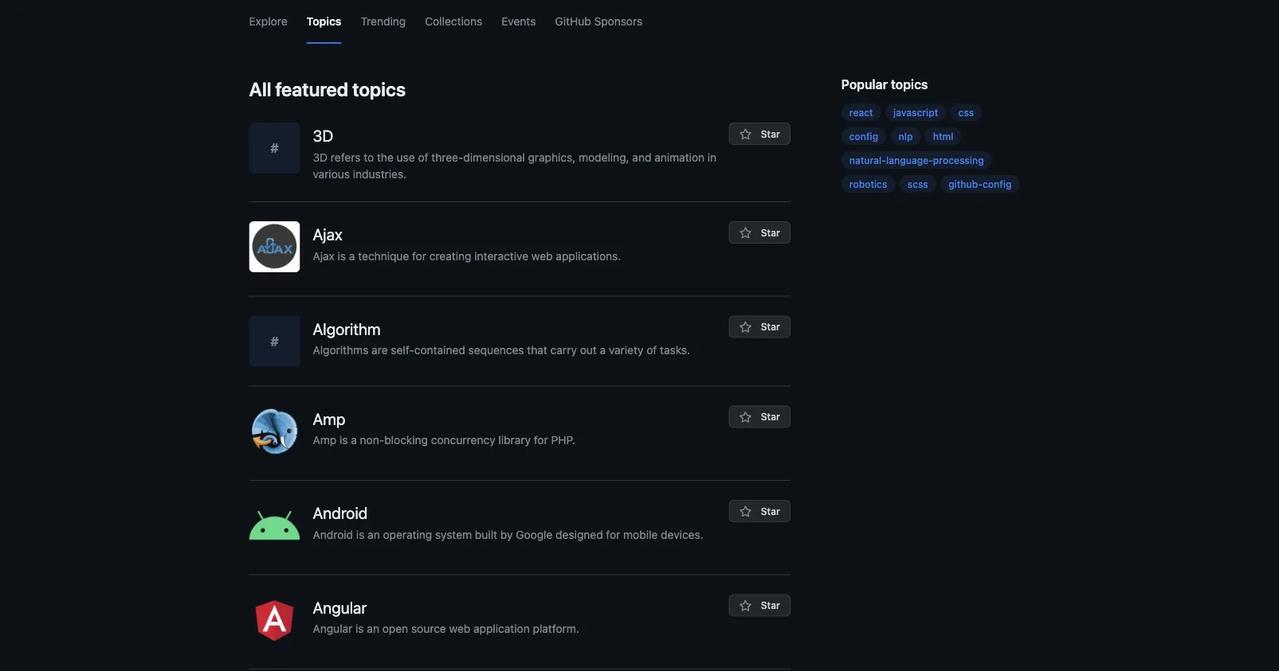 Task type: vqa. For each thing, say whether or not it's contained in the screenshot.
What is GitHub? element
no



Task type: locate. For each thing, give the bounding box(es) containing it.
mobile
[[623, 528, 658, 542]]

1 vertical spatial of
[[647, 344, 657, 357]]

by
[[500, 528, 513, 542]]

web inside ajax ajax is a technique for creating interactive web applications.
[[532, 249, 553, 263]]

web inside the angular angular is an open source web application platform.
[[449, 623, 470, 636]]

1 vertical spatial config
[[983, 179, 1012, 190]]

1 vertical spatial amp
[[313, 434, 336, 447]]

0 vertical spatial web
[[532, 249, 553, 263]]

0 vertical spatial of
[[418, 151, 428, 164]]

a left the non-
[[351, 434, 357, 447]]

featured
[[275, 78, 348, 100]]

1 vertical spatial an
[[367, 623, 379, 636]]

1 star from the top
[[758, 128, 780, 139]]

2 ajax from the top
[[313, 249, 335, 263]]

0 vertical spatial #
[[270, 141, 279, 156]]

for left creating
[[412, 249, 426, 263]]

star button for amp
[[729, 406, 790, 428]]

amp right 'amphp' image
[[313, 410, 345, 428]]

is left the non-
[[340, 434, 348, 447]]

css
[[958, 107, 974, 118]]

angular
[[313, 599, 367, 617], [313, 623, 353, 636]]

2 vertical spatial for
[[606, 528, 620, 542]]

1 vertical spatial 3d
[[313, 151, 328, 164]]

0 vertical spatial # link
[[249, 123, 313, 183]]

is
[[338, 249, 346, 263], [340, 434, 348, 447], [356, 528, 365, 542], [356, 623, 364, 636]]

star image for android
[[739, 506, 752, 519]]

1 horizontal spatial of
[[647, 344, 657, 357]]

non-
[[360, 434, 384, 447]]

3d up various
[[313, 151, 328, 164]]

# link
[[249, 123, 313, 183], [249, 316, 313, 367]]

is inside ajax ajax is a technique for creating interactive web applications.
[[338, 249, 346, 263]]

an left the operating
[[368, 528, 380, 542]]

a inside amp amp is a non-blocking concurrency library for php.
[[351, 434, 357, 447]]

creating
[[429, 249, 471, 263]]

3d 3d refers to the use of three-dimensional graphics, modeling, and animation in various industries.
[[313, 126, 717, 181]]

6 star button from the top
[[729, 595, 790, 617]]

popular
[[841, 77, 888, 92]]

0 vertical spatial ajax
[[313, 225, 343, 244]]

github-config link
[[941, 175, 1020, 193]]

is left technique
[[338, 249, 346, 263]]

# left algorithms
[[270, 334, 279, 349]]

is for amp
[[340, 434, 348, 447]]

topics right "featured"
[[352, 78, 406, 100]]

various
[[313, 167, 350, 181]]

ajax
[[313, 225, 343, 244], [313, 249, 335, 263]]

amp left the non-
[[313, 434, 336, 447]]

#
[[270, 141, 279, 156], [270, 334, 279, 349]]

3 star image from the top
[[739, 601, 752, 613]]

1 vertical spatial ajax
[[313, 249, 335, 263]]

is left open
[[356, 623, 364, 636]]

1 vertical spatial a
[[600, 344, 606, 357]]

operating
[[383, 528, 432, 542]]

0 vertical spatial 3d
[[313, 126, 333, 145]]

star button for 3d
[[729, 123, 790, 145]]

1 vertical spatial web
[[449, 623, 470, 636]]

config
[[849, 131, 878, 142], [983, 179, 1012, 190]]

1 horizontal spatial for
[[534, 434, 548, 447]]

2 vertical spatial a
[[351, 434, 357, 447]]

2 angular from the top
[[313, 623, 353, 636]]

a right out
[[600, 344, 606, 357]]

for left the mobile
[[606, 528, 620, 542]]

topics
[[307, 14, 342, 27]]

4 star from the top
[[758, 412, 780, 423]]

2 star image from the top
[[739, 227, 752, 240]]

0 vertical spatial angular
[[313, 599, 367, 617]]

the
[[377, 151, 394, 164]]

2 star image from the top
[[739, 506, 752, 519]]

1 angular from the top
[[313, 599, 367, 617]]

star image for ajax
[[739, 227, 752, 240]]

3 star from the top
[[758, 322, 780, 333]]

an left open
[[367, 623, 379, 636]]

nlp
[[899, 131, 913, 142]]

1 vertical spatial star image
[[739, 506, 752, 519]]

star for angular
[[758, 601, 780, 612]]

android android is an operating system built by google designed for mobile devices.
[[313, 504, 703, 542]]

github-config
[[949, 179, 1012, 190]]

tasks.
[[660, 344, 690, 357]]

1 vertical spatial for
[[534, 434, 548, 447]]

star for amp
[[758, 412, 780, 423]]

of left tasks.
[[647, 344, 657, 357]]

1 vertical spatial star image
[[739, 227, 752, 240]]

0 horizontal spatial web
[[449, 623, 470, 636]]

android image
[[249, 501, 300, 552]]

is left the operating
[[356, 528, 365, 542]]

2 vertical spatial star image
[[739, 322, 752, 334]]

0 horizontal spatial config
[[849, 131, 878, 142]]

# for 3d
[[270, 141, 279, 156]]

of
[[418, 151, 428, 164], [647, 344, 657, 357]]

angular image
[[249, 595, 300, 646]]

1 ajax from the top
[[313, 225, 343, 244]]

# down all
[[270, 141, 279, 156]]

algorithm algorithms are self-contained sequences that carry out a variety of tasks.
[[313, 320, 690, 357]]

a left technique
[[349, 249, 355, 263]]

an
[[368, 528, 380, 542], [367, 623, 379, 636]]

dimensional
[[463, 151, 525, 164]]

is for android
[[356, 528, 365, 542]]

0 horizontal spatial topics
[[352, 78, 406, 100]]

star for 3d
[[758, 128, 780, 139]]

javascript link
[[885, 104, 946, 121]]

for inside amp amp is a non-blocking concurrency library for php.
[[534, 434, 548, 447]]

2 vertical spatial star image
[[739, 601, 752, 613]]

github-
[[949, 179, 983, 190]]

industries.
[[353, 167, 407, 181]]

nlp link
[[891, 128, 921, 145]]

a inside ajax ajax is a technique for creating interactive web applications.
[[349, 249, 355, 263]]

processing
[[933, 155, 984, 166]]

1 star image from the top
[[739, 412, 752, 424]]

for
[[412, 249, 426, 263], [534, 434, 548, 447], [606, 528, 620, 542]]

android
[[313, 504, 368, 523], [313, 528, 353, 542]]

explore
[[249, 14, 287, 27]]

technique
[[358, 249, 409, 263]]

collections
[[425, 14, 482, 27]]

amp amp is a non-blocking concurrency library for php.
[[313, 410, 575, 447]]

3d up refers
[[313, 126, 333, 145]]

1 horizontal spatial web
[[532, 249, 553, 263]]

of right use
[[418, 151, 428, 164]]

0 horizontal spatial for
[[412, 249, 426, 263]]

ajax ajax is a technique for creating interactive web applications.
[[313, 225, 621, 263]]

2 horizontal spatial for
[[606, 528, 620, 542]]

a
[[349, 249, 355, 263], [600, 344, 606, 357], [351, 434, 357, 447]]

1 vertical spatial # link
[[249, 316, 313, 367]]

3 star button from the top
[[729, 316, 790, 338]]

star image for algorithm
[[739, 322, 752, 334]]

1 vertical spatial android
[[313, 528, 353, 542]]

1 # from the top
[[270, 141, 279, 156]]

star
[[758, 128, 780, 139], [758, 227, 780, 238], [758, 322, 780, 333], [758, 412, 780, 423], [758, 506, 780, 517], [758, 601, 780, 612]]

0 vertical spatial amp
[[313, 410, 345, 428]]

an inside the angular angular is an open source web application platform.
[[367, 623, 379, 636]]

web right "source"
[[449, 623, 470, 636]]

1 horizontal spatial topics
[[891, 77, 928, 92]]

0 vertical spatial a
[[349, 249, 355, 263]]

1 star image from the top
[[739, 128, 752, 141]]

config inside 'link'
[[983, 179, 1012, 190]]

config down the processing
[[983, 179, 1012, 190]]

0 vertical spatial star image
[[739, 128, 752, 141]]

6 star from the top
[[758, 601, 780, 612]]

for inside ajax ajax is a technique for creating interactive web applications.
[[412, 249, 426, 263]]

web
[[532, 249, 553, 263], [449, 623, 470, 636]]

that
[[527, 344, 547, 357]]

ajax image
[[249, 222, 300, 273]]

1 # link from the top
[[249, 123, 313, 183]]

0 vertical spatial star image
[[739, 412, 752, 424]]

three-
[[431, 151, 463, 164]]

react
[[849, 107, 873, 118]]

algorithms
[[313, 344, 369, 357]]

amp
[[313, 410, 345, 428], [313, 434, 336, 447]]

of inside algorithm algorithms are self-contained sequences that carry out a variety of tasks.
[[647, 344, 657, 357]]

4 star button from the top
[[729, 406, 790, 428]]

0 vertical spatial android
[[313, 504, 368, 523]]

2 star button from the top
[[729, 222, 790, 244]]

2 amp from the top
[[313, 434, 336, 447]]

is inside amp amp is a non-blocking concurrency library for php.
[[340, 434, 348, 447]]

star button for algorithm
[[729, 316, 790, 338]]

2 # link from the top
[[249, 316, 313, 367]]

1 amp from the top
[[313, 410, 345, 428]]

star button for angular
[[729, 595, 790, 617]]

concurrency
[[431, 434, 495, 447]]

applications.
[[556, 249, 621, 263]]

3 star image from the top
[[739, 322, 752, 334]]

0 horizontal spatial of
[[418, 151, 428, 164]]

is inside android android is an operating system built by google designed for mobile devices.
[[356, 528, 365, 542]]

5 star button from the top
[[729, 501, 790, 523]]

star image
[[739, 412, 752, 424], [739, 506, 752, 519], [739, 601, 752, 613]]

5 star from the top
[[758, 506, 780, 517]]

star image
[[739, 128, 752, 141], [739, 227, 752, 240], [739, 322, 752, 334]]

an for angular
[[367, 623, 379, 636]]

html
[[933, 131, 954, 142]]

an inside android android is an operating system built by google designed for mobile devices.
[[368, 528, 380, 542]]

modeling,
[[579, 151, 629, 164]]

0 vertical spatial for
[[412, 249, 426, 263]]

2 # from the top
[[270, 334, 279, 349]]

variety
[[609, 344, 643, 357]]

0 vertical spatial an
[[368, 528, 380, 542]]

github sponsors link
[[555, 0, 643, 44]]

topics
[[891, 77, 928, 92], [352, 78, 406, 100]]

topics up the javascript link
[[891, 77, 928, 92]]

2 star from the top
[[758, 227, 780, 238]]

config down react
[[849, 131, 878, 142]]

is inside the angular angular is an open source web application platform.
[[356, 623, 364, 636]]

is for angular
[[356, 623, 364, 636]]

1 star button from the top
[[729, 123, 790, 145]]

refers
[[331, 151, 361, 164]]

1 vertical spatial angular
[[313, 623, 353, 636]]

for left php.
[[534, 434, 548, 447]]

github
[[555, 14, 591, 27]]

1 horizontal spatial config
[[983, 179, 1012, 190]]

a inside algorithm algorithms are self-contained sequences that carry out a variety of tasks.
[[600, 344, 606, 357]]

star button
[[729, 123, 790, 145], [729, 222, 790, 244], [729, 316, 790, 338], [729, 406, 790, 428], [729, 501, 790, 523], [729, 595, 790, 617]]

web right the interactive
[[532, 249, 553, 263]]

1 vertical spatial #
[[270, 334, 279, 349]]



Task type: describe. For each thing, give the bounding box(es) containing it.
popular topics
[[841, 77, 928, 92]]

of inside 3d 3d refers to the use of three-dimensional graphics, modeling, and animation in various industries.
[[418, 151, 428, 164]]

css link
[[950, 104, 982, 121]]

application
[[473, 623, 530, 636]]

an for android
[[368, 528, 380, 542]]

# for algorithm
[[270, 334, 279, 349]]

open
[[382, 623, 408, 636]]

# link for algorithm
[[249, 316, 313, 367]]

scss
[[908, 179, 928, 190]]

self-
[[391, 344, 414, 357]]

a for ajax
[[349, 249, 355, 263]]

1 android from the top
[[313, 504, 368, 523]]

events link
[[501, 0, 536, 44]]

google
[[516, 528, 553, 542]]

explore link
[[249, 0, 287, 44]]

php.
[[551, 434, 575, 447]]

natural-
[[849, 155, 886, 166]]

carry
[[550, 344, 577, 357]]

trending link
[[361, 0, 406, 44]]

star image for amp
[[739, 412, 752, 424]]

html link
[[925, 128, 962, 145]]

github sponsors
[[555, 14, 643, 27]]

star button for android
[[729, 501, 790, 523]]

robotics link
[[841, 175, 895, 193]]

library
[[498, 434, 531, 447]]

devices.
[[661, 528, 703, 542]]

in
[[708, 151, 717, 164]]

amphp image
[[249, 406, 300, 457]]

natural-language-processing link
[[841, 151, 992, 169]]

# link for 3d
[[249, 123, 313, 183]]

topics link
[[307, 0, 342, 44]]

star button for ajax
[[729, 222, 790, 244]]

sponsors
[[594, 14, 643, 27]]

is for ajax
[[338, 249, 346, 263]]

designed
[[556, 528, 603, 542]]

trending
[[361, 14, 406, 27]]

star image for 3d
[[739, 128, 752, 141]]

javascript
[[893, 107, 938, 118]]

star image for angular
[[739, 601, 752, 613]]

language-
[[886, 155, 933, 166]]

2 3d from the top
[[313, 151, 328, 164]]

use
[[397, 151, 415, 164]]

natural-language-processing
[[849, 155, 984, 166]]

platform.
[[533, 623, 579, 636]]

scss link
[[900, 175, 936, 193]]

star for algorithm
[[758, 322, 780, 333]]

star for android
[[758, 506, 780, 517]]

and
[[632, 151, 651, 164]]

sequences
[[468, 344, 524, 357]]

react link
[[841, 104, 881, 121]]

are
[[372, 344, 388, 357]]

collections link
[[425, 0, 482, 44]]

system
[[435, 528, 472, 542]]

interactive
[[474, 249, 529, 263]]

star for ajax
[[758, 227, 780, 238]]

events
[[501, 14, 536, 27]]

a for amp
[[351, 434, 357, 447]]

built
[[475, 528, 497, 542]]

blocking
[[384, 434, 428, 447]]

source
[[411, 623, 446, 636]]

to
[[364, 151, 374, 164]]

graphics,
[[528, 151, 576, 164]]

angular angular is an open source web application platform.
[[313, 599, 579, 636]]

for inside android android is an operating system built by google designed for mobile devices.
[[606, 528, 620, 542]]

robotics
[[849, 179, 887, 190]]

all
[[249, 78, 271, 100]]

0 vertical spatial config
[[849, 131, 878, 142]]

2 android from the top
[[313, 528, 353, 542]]

algorithm
[[313, 320, 381, 338]]

out
[[580, 344, 597, 357]]

contained
[[414, 344, 465, 357]]

all featured topics
[[249, 78, 406, 100]]

animation
[[654, 151, 705, 164]]

1 3d from the top
[[313, 126, 333, 145]]

config link
[[841, 128, 886, 145]]



